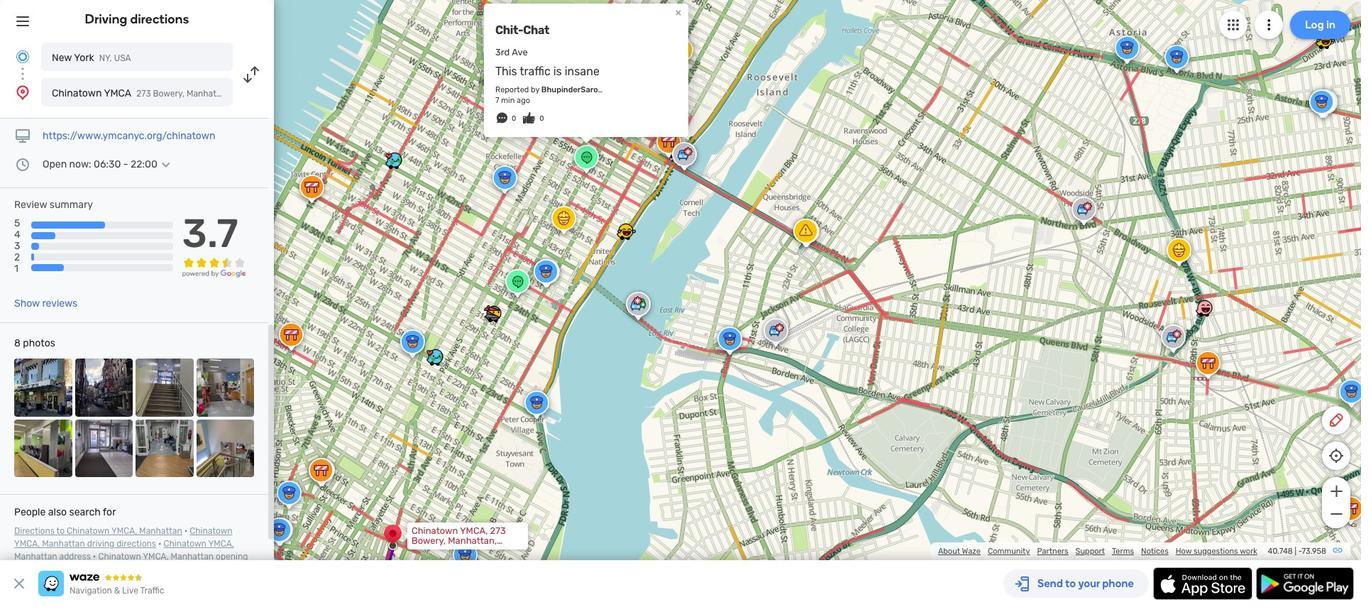 Task type: vqa. For each thing, say whether or not it's contained in the screenshot.
'31.8'
no



Task type: locate. For each thing, give the bounding box(es) containing it.
chinatown inside chinatown ymca, manhattan address
[[164, 539, 207, 549]]

https://www.ymcanyc.org/chinatown link
[[43, 130, 215, 142]]

40.748 | -73.958
[[1269, 547, 1327, 556]]

chinatown inside 'chinatown ymca, manhattan opening hours'
[[98, 552, 141, 562]]

work
[[1241, 547, 1258, 556]]

https://www.ymcanyc.org/chinatown
[[43, 130, 215, 142]]

1 horizontal spatial 0
[[540, 114, 544, 123]]

0 horizontal spatial states
[[262, 89, 288, 99]]

min
[[502, 96, 515, 105]]

manhattan down to
[[42, 539, 85, 549]]

ymca, inside chinatown ymca, manhattan address
[[208, 539, 234, 549]]

united inside chinatown ymca, 273 bowery, manhattan, united states
[[412, 545, 440, 556]]

open now: 06:30 - 22:00
[[43, 158, 157, 170]]

0 vertical spatial 273
[[136, 89, 151, 99]]

1 horizontal spatial 273
[[490, 525, 506, 536]]

1 horizontal spatial manhattan,
[[448, 535, 497, 546]]

1 horizontal spatial -
[[1299, 547, 1303, 556]]

0 down this traffic is insane reported by bhupindersaroyahappy 7 min ago
[[540, 114, 544, 123]]

about waze community partners support terms notices how suggestions work
[[939, 547, 1258, 556]]

chinatown inside chinatown ymca, 273 bowery, manhattan, united states
[[412, 525, 458, 536]]

image 2 of chinatown ymca, manhattan image
[[75, 359, 133, 417]]

chat
[[524, 23, 550, 37]]

1 vertical spatial states
[[443, 545, 471, 556]]

0 horizontal spatial 273
[[136, 89, 151, 99]]

0 horizontal spatial 0
[[512, 114, 517, 123]]

manhattan up hours
[[14, 552, 57, 562]]

0 vertical spatial manhattan,
[[187, 89, 232, 99]]

1 vertical spatial bowery,
[[412, 535, 446, 546]]

1 vertical spatial manhattan,
[[448, 535, 497, 546]]

ymca, inside the chinatown ymca, manhattan driving directions
[[14, 539, 40, 549]]

driving
[[87, 539, 115, 549]]

2 0 from the left
[[540, 114, 544, 123]]

about
[[939, 547, 961, 556]]

search
[[69, 506, 101, 518]]

0 horizontal spatial manhattan,
[[187, 89, 232, 99]]

bowery, for ymca
[[153, 89, 185, 99]]

directions up 'chinatown ymca, manhattan opening hours' in the bottom of the page
[[117, 539, 156, 549]]

0 vertical spatial bowery,
[[153, 89, 185, 99]]

chinatown for chinatown ymca, 273 bowery, manhattan, united states
[[412, 525, 458, 536]]

ymca, inside chinatown ymca, 273 bowery, manhattan, united states
[[460, 525, 488, 536]]

x image
[[11, 575, 28, 592]]

1 horizontal spatial states
[[443, 545, 471, 556]]

terms link
[[1113, 547, 1135, 556]]

273 for ymca
[[136, 89, 151, 99]]

bowery,
[[153, 89, 185, 99], [412, 535, 446, 546]]

2
[[14, 252, 20, 264]]

ymca,
[[460, 525, 488, 536], [111, 526, 137, 536], [14, 539, 40, 549], [208, 539, 234, 549], [143, 552, 169, 562]]

273 for ymca,
[[490, 525, 506, 536]]

states inside chinatown ymca, 273 bowery, manhattan, united states
[[443, 545, 471, 556]]

united inside chinatown ymca 273 bowery, manhattan, united states
[[234, 89, 260, 99]]

×
[[676, 6, 682, 19]]

open now: 06:30 - 22:00 button
[[43, 158, 175, 170]]

0 vertical spatial united
[[234, 89, 260, 99]]

273 inside chinatown ymca 273 bowery, manhattan, united states
[[136, 89, 151, 99]]

manhattan, inside chinatown ymca, 273 bowery, manhattan, united states
[[448, 535, 497, 546]]

states inside chinatown ymca 273 bowery, manhattan, united states
[[262, 89, 288, 99]]

22:00
[[131, 158, 157, 170]]

suggestions
[[1194, 547, 1239, 556]]

united for ymca,
[[412, 545, 440, 556]]

3
[[14, 240, 20, 252]]

computer image
[[14, 128, 31, 145]]

0 horizontal spatial united
[[234, 89, 260, 99]]

directions to chinatown ymca, manhattan link
[[14, 526, 182, 536]]

manhattan inside chinatown ymca, manhattan address
[[14, 552, 57, 562]]

this traffic is insane reported by bhupindersaroyahappy 7 min ago
[[496, 65, 631, 105]]

waze
[[963, 547, 981, 556]]

manhattan up chinatown ymca, manhattan address link
[[139, 526, 182, 536]]

chit-chat
[[496, 23, 550, 37]]

chinatown ymca, manhattan driving directions link
[[14, 526, 233, 549]]

chinatown inside the chinatown ymca, manhattan driving directions
[[190, 526, 233, 536]]

1 vertical spatial 273
[[490, 525, 506, 536]]

manhattan, inside chinatown ymca 273 bowery, manhattan, united states
[[187, 89, 232, 99]]

york
[[74, 52, 94, 64]]

directions to chinatown ymca, manhattan
[[14, 526, 182, 536]]

× link
[[672, 6, 685, 19]]

- left 22:00
[[123, 158, 128, 170]]

0 horizontal spatial bowery,
[[153, 89, 185, 99]]

40.748
[[1269, 547, 1294, 556]]

manhattan inside the chinatown ymca, manhattan driving directions
[[42, 539, 85, 549]]

1 vertical spatial directions
[[117, 539, 156, 549]]

united
[[234, 89, 260, 99], [412, 545, 440, 556]]

bowery, inside chinatown ymca, 273 bowery, manhattan, united states
[[412, 535, 446, 546]]

manhattan
[[139, 526, 182, 536], [42, 539, 85, 549], [14, 552, 57, 562], [171, 552, 214, 562]]

1 vertical spatial -
[[1299, 547, 1303, 556]]

3rd
[[496, 47, 510, 57]]

1 horizontal spatial bowery,
[[412, 535, 446, 546]]

pencil image
[[1329, 412, 1346, 429]]

chinatown for chinatown ymca, manhattan address
[[164, 539, 207, 549]]

chinatown ymca, manhattan opening hours link
[[14, 552, 248, 575]]

bowery, for ymca,
[[412, 535, 446, 546]]

ymca, inside 'chinatown ymca, manhattan opening hours'
[[143, 552, 169, 562]]

review summary
[[14, 199, 93, 211]]

is
[[554, 65, 562, 78]]

also
[[48, 506, 67, 518]]

- right |
[[1299, 547, 1303, 556]]

chinatown ymca, manhattan driving directions
[[14, 526, 233, 549]]

new
[[52, 52, 72, 64]]

273 inside chinatown ymca, 273 bowery, manhattan, united states
[[490, 525, 506, 536]]

directions right the driving
[[130, 11, 189, 27]]

navigation
[[70, 586, 112, 596]]

manhattan left opening
[[171, 552, 214, 562]]

ymca, for hours
[[143, 552, 169, 562]]

bowery, inside chinatown ymca 273 bowery, manhattan, united states
[[153, 89, 185, 99]]

review
[[14, 199, 47, 211]]

1
[[14, 263, 18, 275]]

image 1 of chinatown ymca, manhattan image
[[14, 359, 72, 417]]

1 horizontal spatial united
[[412, 545, 440, 556]]

to
[[56, 526, 65, 536]]

0 vertical spatial states
[[262, 89, 288, 99]]

traffic
[[140, 586, 164, 596]]

traffic
[[520, 65, 551, 78]]

-
[[123, 158, 128, 170], [1299, 547, 1303, 556]]

states for ymca,
[[443, 545, 471, 556]]

0 down min in the left of the page
[[512, 114, 517, 123]]

1 vertical spatial united
[[412, 545, 440, 556]]

community
[[988, 547, 1031, 556]]

chevron down image
[[157, 159, 175, 170]]

states
[[262, 89, 288, 99], [443, 545, 471, 556]]

chinatown for chinatown ymca, manhattan opening hours
[[98, 552, 141, 562]]

06:30
[[94, 158, 121, 170]]

manhattan inside 'chinatown ymca, manhattan opening hours'
[[171, 552, 214, 562]]

0
[[512, 114, 517, 123], [540, 114, 544, 123]]

0 vertical spatial -
[[123, 158, 128, 170]]

directions
[[130, 11, 189, 27], [117, 539, 156, 549]]

chinatown
[[52, 87, 102, 99], [412, 525, 458, 536], [67, 526, 110, 536], [190, 526, 233, 536], [164, 539, 207, 549], [98, 552, 141, 562]]

notices
[[1142, 547, 1169, 556]]

manhattan,
[[187, 89, 232, 99], [448, 535, 497, 546]]

ny,
[[99, 53, 112, 63]]



Task type: describe. For each thing, give the bounding box(es) containing it.
reported
[[496, 85, 529, 94]]

reviews
[[42, 298, 78, 310]]

chinatown ymca, manhattan address
[[14, 539, 234, 562]]

ave
[[512, 47, 528, 57]]

now:
[[69, 158, 91, 170]]

show
[[14, 298, 40, 310]]

notices link
[[1142, 547, 1169, 556]]

united for ymca
[[234, 89, 260, 99]]

7
[[496, 96, 500, 105]]

community link
[[988, 547, 1031, 556]]

partners link
[[1038, 547, 1069, 556]]

image 3 of chinatown ymca, manhattan image
[[136, 359, 194, 417]]

zoom in image
[[1328, 483, 1346, 500]]

hours
[[14, 565, 37, 575]]

driving
[[85, 11, 127, 27]]

how suggestions work link
[[1176, 547, 1258, 556]]

image 5 of chinatown ymca, manhattan image
[[14, 419, 72, 477]]

partners
[[1038, 547, 1069, 556]]

0 vertical spatial directions
[[130, 11, 189, 27]]

chinatown for chinatown ymca 273 bowery, manhattan, united states
[[52, 87, 102, 99]]

summary
[[50, 199, 93, 211]]

for
[[103, 506, 116, 518]]

current location image
[[14, 48, 31, 65]]

73.958
[[1303, 547, 1327, 556]]

show reviews
[[14, 298, 78, 310]]

ymca, for manhattan,
[[460, 525, 488, 536]]

driving directions
[[85, 11, 189, 27]]

live
[[122, 586, 138, 596]]

states for ymca
[[262, 89, 288, 99]]

image 8 of chinatown ymca, manhattan image
[[196, 419, 254, 477]]

about waze link
[[939, 547, 981, 556]]

people
[[14, 506, 46, 518]]

5
[[14, 217, 20, 229]]

navigation & live traffic
[[70, 586, 164, 596]]

manhattan for chinatown ymca, manhattan opening hours
[[171, 552, 214, 562]]

how
[[1176, 547, 1193, 556]]

|
[[1296, 547, 1297, 556]]

insane
[[565, 65, 600, 78]]

zoom out image
[[1328, 506, 1346, 523]]

people also search for
[[14, 506, 116, 518]]

chit-
[[496, 23, 524, 37]]

terms
[[1113, 547, 1135, 556]]

manhattan for chinatown ymca, manhattan address
[[14, 552, 57, 562]]

image 4 of chinatown ymca, manhattan image
[[196, 359, 254, 417]]

3.7
[[182, 210, 238, 257]]

ago
[[517, 96, 531, 105]]

1 0 from the left
[[512, 114, 517, 123]]

location image
[[14, 84, 31, 101]]

ymca
[[104, 87, 132, 99]]

5 4 3 2 1
[[14, 217, 20, 275]]

clock image
[[14, 156, 31, 173]]

address
[[59, 552, 91, 562]]

chinatown for chinatown ymca, manhattan driving directions
[[190, 526, 233, 536]]

4
[[14, 229, 20, 241]]

support
[[1076, 547, 1106, 556]]

manhattan, for ymca
[[187, 89, 232, 99]]

manhattan for chinatown ymca, manhattan driving directions
[[42, 539, 85, 549]]

by
[[531, 85, 540, 94]]

manhattan, for ymca,
[[448, 535, 497, 546]]

chinatown ymca, 273 bowery, manhattan, united states
[[412, 525, 506, 556]]

open
[[43, 158, 67, 170]]

chinatown ymca, manhattan opening hours
[[14, 552, 248, 575]]

0 horizontal spatial -
[[123, 158, 128, 170]]

image 7 of chinatown ymca, manhattan image
[[136, 419, 194, 477]]

support link
[[1076, 547, 1106, 556]]

image 6 of chinatown ymca, manhattan image
[[75, 419, 133, 477]]

this
[[496, 65, 517, 78]]

new york ny, usa
[[52, 52, 131, 64]]

chinatown ymca, manhattan address link
[[14, 539, 234, 562]]

&
[[114, 586, 120, 596]]

opening
[[216, 552, 248, 562]]

photos
[[23, 337, 55, 349]]

chinatown ymca 273 bowery, manhattan, united states
[[52, 87, 288, 99]]

3rd ave
[[496, 47, 528, 57]]

directions inside the chinatown ymca, manhattan driving directions
[[117, 539, 156, 549]]

bhupindersaroyahappy
[[542, 85, 631, 94]]

8 photos
[[14, 337, 55, 349]]

directions
[[14, 526, 55, 536]]

8
[[14, 337, 21, 349]]

ymca, for directions
[[14, 539, 40, 549]]

link image
[[1333, 545, 1344, 556]]

usa
[[114, 53, 131, 63]]



